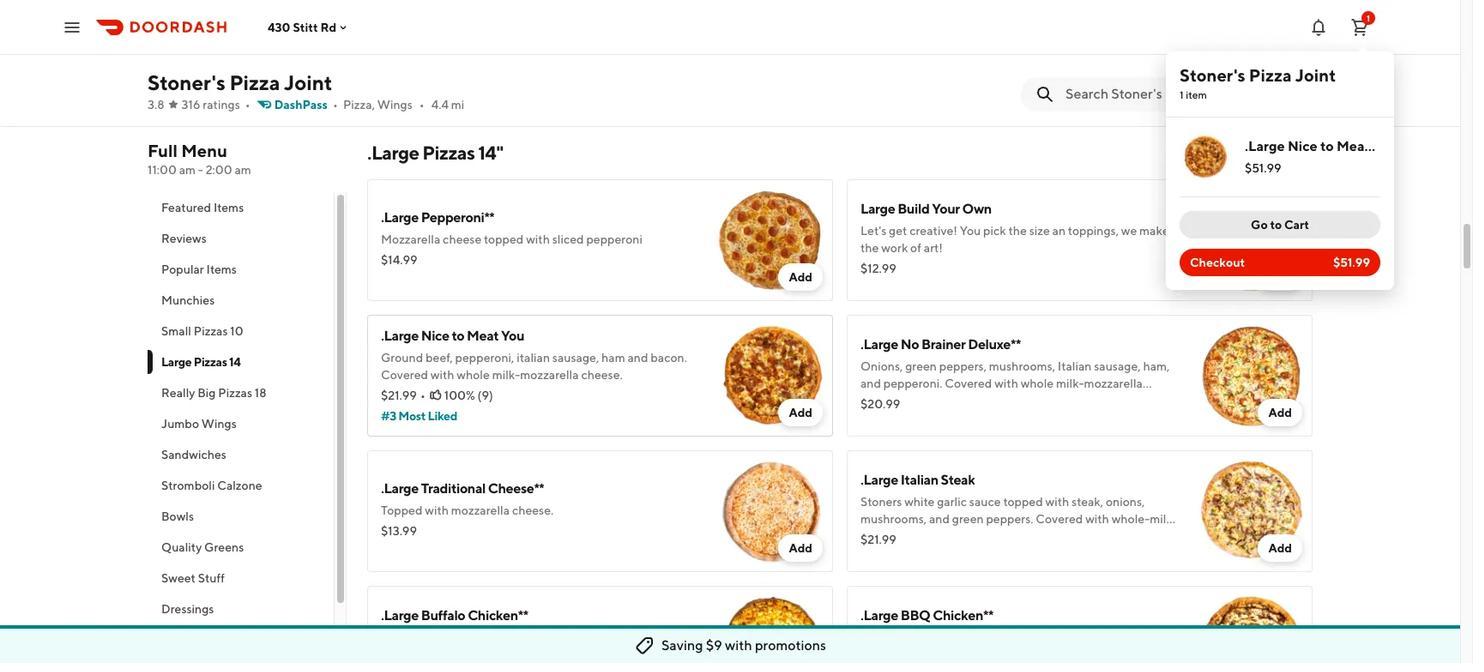 Task type: locate. For each thing, give the bounding box(es) containing it.
jalapenos,
[[590, 28, 645, 42]]

0 horizontal spatial to
[[452, 328, 464, 344]]

our left mild
[[566, 631, 584, 644]]

.large inside .large traditional cheese** topped with mozzarella cheese. $13.99
[[381, 481, 419, 497]]

covered inside .large nice to meat you ground beef, pepperoni, italian sausage, ham and bacon. covered with whole milk-mozzarella cheese.
[[381, 368, 428, 382]]

stoner's for stoner's pizza joint 1 item
[[1180, 65, 1246, 85]]

2 smoked from the left
[[892, 631, 935, 644]]

$14.99
[[381, 253, 417, 267]]

nice down stoner's pizza joint 1 item
[[1288, 138, 1318, 154]]

2 vertical spatial you
[[501, 328, 524, 344]]

peppers.
[[986, 512, 1034, 526]]

1 vertical spatial green
[[952, 512, 984, 526]]

our inside .large buffalo chicken** slow-smoked chicken breast over our signature mild sauce. covered with whole milk-mozzarella cheese
[[566, 631, 584, 644]]

1 left item
[[1180, 88, 1184, 101]]

nice inside .large nice to meat you $51.99
[[1288, 138, 1318, 154]]

topped up peppers.
[[1003, 495, 1043, 509]]

wings inside the jumbo wings button
[[202, 417, 237, 431]]

smoked
[[412, 631, 455, 644], [892, 631, 935, 644]]

pizzas left 10
[[194, 324, 228, 338]]

1 horizontal spatial nice
[[1288, 138, 1318, 154]]

0 vertical spatial beef,
[[561, 28, 588, 42]]

pizzas for .large
[[422, 142, 475, 164]]

0 horizontal spatial slow-
[[381, 631, 412, 644]]

1 vertical spatial italian
[[901, 472, 939, 488]]

.large buffalo chicken** slow-smoked chicken breast over our signature mild sauce. covered with whole milk-mozzarella cheese
[[381, 608, 664, 663]]

beef, right ground on the bottom left
[[426, 351, 453, 365]]

ham
[[602, 351, 625, 365]]

to
[[1321, 138, 1334, 154], [1270, 218, 1282, 232], [452, 328, 464, 344]]

sauce up seasoning, at top left
[[458, 28, 490, 42]]

1 right the 'notification bell' image
[[1367, 12, 1370, 23]]

.large inside .large pepperoni** mozzarella cheese topped with sliced pepperoni $14.99
[[381, 209, 419, 226]]

meat
[[1337, 138, 1370, 154], [467, 328, 499, 344]]

cheese. down cheese**
[[512, 504, 554, 517]]

italian left ham,
[[1058, 360, 1092, 373]]

1 horizontal spatial our
[[1046, 631, 1064, 644]]

nice for .large nice to meat you ground beef, pepperoni, italian sausage, ham and bacon. covered with whole milk-mozzarella cheese.
[[421, 328, 449, 344]]

1 vertical spatial sauce
[[969, 495, 1001, 509]]

cheese**
[[488, 481, 544, 497]]

milk- inside .large bbq chicken** slow-smoked chicken breast over our signature sweet bbq sauce. covered with whole milk-mozzarella cheese.
[[1038, 648, 1066, 662]]

milk- inside .large buffalo chicken** slow-smoked chicken breast over our signature mild sauce. covered with whole milk-mozzarella cheese
[[529, 648, 557, 662]]

jumbo
[[161, 417, 199, 431]]

0 vertical spatial to
[[1321, 138, 1334, 154]]

.large italian steak stoners white garlic sauce topped with steak, onions, mushrooms, and green peppers. covered with whole-milk mozzarella cheese.
[[861, 472, 1173, 543]]

with inside .large no brainer deluxe** onions, green peppers, mushrooms, italian sausage, ham, and pepperoni. covered with whole milk-mozzarella cheese.
[[995, 377, 1018, 390]]

1 horizontal spatial wings
[[377, 98, 413, 112]]

toppings,
[[1068, 224, 1119, 238]]

1 vertical spatial beef,
[[426, 351, 453, 365]]

0 horizontal spatial mushrooms,
[[861, 512, 927, 526]]

1 over from the left
[[540, 631, 564, 644]]

1 horizontal spatial stoner's
[[381, 28, 426, 42]]

milk- for deluxe**
[[1056, 377, 1084, 390]]

quality greens button
[[148, 532, 334, 563]]

sauce up peppers.
[[969, 495, 1001, 509]]

0 vertical spatial green
[[905, 360, 937, 373]]

promotions
[[755, 638, 826, 654]]

pepperoni.
[[884, 377, 943, 390]]

.large bbq chicken** image
[[1191, 586, 1313, 663]]

meat inside .large nice to meat you ground beef, pepperoni, italian sausage, ham and bacon. covered with whole milk-mozzarella cheese.
[[467, 328, 499, 344]]

pizzas inside button
[[194, 324, 228, 338]]

0 horizontal spatial breast
[[503, 631, 537, 644]]

wings down really big pizzas 18
[[202, 417, 237, 431]]

checkout
[[1190, 256, 1245, 269]]

sausage, left ham
[[552, 351, 599, 365]]

slow- inside .large bbq chicken** slow-smoked chicken breast over our signature sweet bbq sauce. covered with whole milk-mozzarella cheese.
[[861, 631, 892, 644]]

18
[[255, 386, 267, 400]]

size
[[1029, 224, 1050, 238]]

of left art!
[[911, 241, 922, 255]]

1 horizontal spatial large
[[861, 201, 895, 217]]

items inside popular items button
[[206, 263, 237, 276]]

whole for slow-
[[1002, 648, 1036, 662]]

.large italian steak image
[[1191, 450, 1313, 572]]

.large pepperoni** image
[[711, 179, 833, 301]]

1 horizontal spatial whole-
[[1112, 512, 1150, 526]]

chicken** inside .large buffalo chicken** slow-smoked chicken breast over our signature mild sauce. covered with whole milk-mozzarella cheese
[[468, 608, 528, 624]]

joint up dashpass •
[[284, 70, 332, 94]]

and inside .large nice to meat you ground beef, pepperoni, italian sausage, ham and bacon. covered with whole milk-mozzarella cheese.
[[628, 351, 648, 365]]

cheese. inside ".large italian steak stoners white garlic sauce topped with steak, onions, mushrooms, and green peppers. covered with whole-milk mozzarella cheese."
[[922, 529, 963, 543]]

stoner's up 316
[[148, 70, 225, 94]]

0 horizontal spatial beef,
[[426, 351, 453, 365]]

you inside .large nice to meat you ground beef, pepperoni, italian sausage, ham and bacon. covered with whole milk-mozzarella cheese.
[[501, 328, 524, 344]]

reviews button
[[148, 223, 334, 254]]

1 horizontal spatial beef,
[[561, 28, 588, 42]]

to inside .large nice to meat you $51.99
[[1321, 138, 1334, 154]]

whole- down the 'jalapenos,'
[[589, 45, 627, 59]]

0 vertical spatial topped
[[492, 28, 532, 42]]

and down garlic
[[929, 512, 950, 526]]

.large inside .large bbq chicken** slow-smoked chicken breast over our signature sweet bbq sauce. covered with whole milk-mozzarella cheese.
[[861, 608, 898, 624]]

covered
[[516, 45, 561, 59]]

1 horizontal spatial the
[[1009, 224, 1027, 238]]

1 horizontal spatial bbq
[[901, 608, 931, 624]]

1 vertical spatial items
[[206, 263, 237, 276]]

14
[[229, 355, 241, 369]]

0 horizontal spatial bbq
[[861, 648, 888, 662]]

joint inside stoner's pizza joint 1 item
[[1295, 65, 1336, 85]]

whole inside .large no brainer deluxe** onions, green peppers, mushrooms, italian sausage, ham, and pepperoni. covered with whole milk-mozzarella cheese.
[[1021, 377, 1054, 390]]

$51.99 down go to cart button
[[1333, 256, 1370, 269]]

$9
[[706, 638, 722, 654]]

beef, up side
[[561, 28, 588, 42]]

1 horizontal spatial italian
[[1058, 360, 1092, 373]]

meat for .large nice to meat you ground beef, pepperoni, italian sausage, ham and bacon. covered with whole milk-mozzarella cheese.
[[467, 328, 499, 344]]

0 vertical spatial $21.99
[[381, 389, 417, 402]]

1 vertical spatial topped
[[484, 233, 524, 246]]

covered inside .large no brainer deluxe** onions, green peppers, mushrooms, italian sausage, ham, and pepperoni. covered with whole milk-mozzarella cheese.
[[945, 377, 992, 390]]

$12.99
[[861, 262, 897, 275]]

stoner's up taco
[[381, 28, 426, 42]]

stitt
[[293, 20, 318, 34]]

steak
[[941, 472, 975, 488]]

get
[[889, 224, 907, 238]]

nice
[[1288, 138, 1318, 154], [421, 328, 449, 344]]

italian
[[1058, 360, 1092, 373], [901, 472, 939, 488]]

0 vertical spatial items
[[214, 201, 244, 215]]

2 vertical spatial to
[[452, 328, 464, 344]]

and right ham
[[628, 351, 648, 365]]

1 our from the left
[[566, 631, 584, 644]]

.large nice to meat you $51.99
[[1245, 138, 1398, 175]]

1 slow- from the left
[[381, 631, 412, 644]]

smoked for buffalo
[[412, 631, 455, 644]]

1 vertical spatial you
[[960, 224, 981, 238]]

(9)
[[478, 389, 493, 402]]

chicken** inside .large bbq chicken** slow-smoked chicken breast over our signature sweet bbq sauce. covered with whole milk-mozzarella cheese.
[[933, 608, 994, 624]]

1 vertical spatial of
[[911, 241, 922, 255]]

0 horizontal spatial smoked
[[412, 631, 455, 644]]

0 horizontal spatial $51.99
[[1245, 161, 1282, 175]]

wings down sour
[[377, 98, 413, 112]]

ham,
[[1143, 360, 1170, 373]]

to inside .large nice to meat you ground beef, pepperoni, italian sausage, ham and bacon. covered with whole milk-mozzarella cheese.
[[452, 328, 464, 344]]

topped
[[492, 28, 532, 42], [484, 233, 524, 246], [1003, 495, 1043, 509]]

1 chicken** from the left
[[468, 608, 528, 624]]

sausage, left ham,
[[1094, 360, 1141, 373]]

add button for .large nice to meat you
[[779, 399, 823, 426]]

with
[[534, 28, 558, 42], [381, 45, 405, 59], [563, 45, 587, 59], [527, 63, 551, 76], [526, 233, 550, 246], [431, 368, 454, 382], [995, 377, 1018, 390], [1046, 495, 1069, 509], [425, 504, 449, 517], [1086, 512, 1109, 526], [725, 638, 752, 654], [467, 648, 491, 662], [976, 648, 1000, 662]]

topped inside stoner's pizza sauce topped with beef, jalapenos, sprinkled with taco seasoning, and covered with whole-milk mozzarella cheese. served with a side of lettuce, tomato, sour cream, and buffalo sauce.
[[492, 28, 532, 42]]

chicken inside .large bbq chicken** slow-smoked chicken breast over our signature sweet bbq sauce. covered with whole milk-mozzarella cheese.
[[937, 631, 980, 644]]

• left 4.4
[[419, 98, 424, 112]]

stoner's pizza joint
[[148, 70, 332, 94]]

1 horizontal spatial to
[[1270, 218, 1282, 232]]

1 horizontal spatial breast
[[983, 631, 1017, 644]]

1 vertical spatial whole-
[[1112, 512, 1150, 526]]

slow-
[[381, 631, 412, 644], [861, 631, 892, 644]]

of right side
[[586, 63, 598, 76]]

smoked inside .large bbq chicken** slow-smoked chicken breast over our signature sweet bbq sauce. covered with whole milk-mozzarella cheese.
[[892, 631, 935, 644]]

whole- down onions,
[[1112, 512, 1150, 526]]

1 inside 1 button
[[1367, 12, 1370, 23]]

0 vertical spatial large
[[861, 201, 895, 217]]

milk- inside .large no brainer deluxe** onions, green peppers, mushrooms, italian sausage, ham, and pepperoni. covered with whole milk-mozzarella cheese.
[[1056, 377, 1084, 390]]

0 vertical spatial the
[[1009, 224, 1027, 238]]

#3
[[381, 409, 396, 423]]

0 horizontal spatial our
[[566, 631, 584, 644]]

breast for .large bbq chicken**
[[983, 631, 1017, 644]]

cheese. inside .large traditional cheese** topped with mozzarella cheese. $13.99
[[512, 504, 554, 517]]

bacon.
[[651, 351, 687, 365]]

cheese. down ham
[[581, 368, 623, 382]]

slow- inside .large buffalo chicken** slow-smoked chicken breast over our signature mild sauce. covered with whole milk-mozzarella cheese
[[381, 631, 412, 644]]

2 breast from the left
[[983, 631, 1017, 644]]

stoner's pizza sauce topped with beef, jalapenos, sprinkled with taco seasoning, and covered with whole-milk mozzarella cheese. served with a side of lettuce, tomato, sour cream, and buffalo sauce.
[[381, 28, 698, 94]]

and up served
[[493, 45, 514, 59]]

and inside .large no brainer deluxe** onions, green peppers, mushrooms, italian sausage, ham, and pepperoni. covered with whole milk-mozzarella cheese.
[[861, 377, 881, 390]]

slow- for .large buffalo chicken**
[[381, 631, 412, 644]]

and down onions,
[[861, 377, 881, 390]]

.large for .large pepperoni** mozzarella cheese topped with sliced pepperoni $14.99
[[381, 209, 419, 226]]

0 horizontal spatial sauce
[[458, 28, 490, 42]]

stoner's inside stoner's pizza joint 1 item
[[1180, 65, 1246, 85]]

1 horizontal spatial sausage,
[[1094, 360, 1141, 373]]

over for .large bbq chicken**
[[1019, 631, 1043, 644]]

whole- inside stoner's pizza sauce topped with beef, jalapenos, sprinkled with taco seasoning, and covered with whole-milk mozzarella cheese. served with a side of lettuce, tomato, sour cream, and buffalo sauce.
[[589, 45, 627, 59]]

2 horizontal spatial sauce.
[[890, 648, 924, 662]]

of
[[586, 63, 598, 76], [911, 241, 922, 255]]

covered inside ".large italian steak stoners white garlic sauce topped with steak, onions, mushrooms, and green peppers. covered with whole-milk mozzarella cheese."
[[1036, 512, 1083, 526]]

items up reviews button
[[214, 201, 244, 215]]

topped up covered
[[492, 28, 532, 42]]

0 horizontal spatial pizza
[[229, 70, 280, 94]]

cheese.
[[442, 63, 484, 76], [581, 368, 623, 382], [861, 394, 902, 408], [512, 504, 554, 517], [922, 529, 963, 543], [1127, 648, 1168, 662]]

large down small
[[161, 355, 192, 369]]

1 horizontal spatial .large nice to meat you image
[[1180, 131, 1231, 183]]

italian inside .large no brainer deluxe** onions, green peppers, mushrooms, italian sausage, ham, and pepperoni. covered with whole milk-mozzarella cheese.
[[1058, 360, 1092, 373]]

no
[[901, 336, 919, 353]]

nice up ground on the bottom left
[[421, 328, 449, 344]]

large for pizzas
[[161, 355, 192, 369]]

greens
[[204, 541, 244, 554]]

.large nice to meat you image
[[1180, 131, 1231, 183], [711, 315, 833, 437]]

cheese. inside .large bbq chicken** slow-smoked chicken breast over our signature sweet bbq sauce. covered with whole milk-mozzarella cheese.
[[1127, 648, 1168, 662]]

$51.99 up go
[[1245, 161, 1282, 175]]

1 vertical spatial meat
[[467, 328, 499, 344]]

2 slow- from the left
[[861, 631, 892, 644]]

pizza for stoner's pizza joint 1 item
[[1249, 65, 1292, 85]]

breast inside .large bbq chicken** slow-smoked chicken breast over our signature sweet bbq sauce. covered with whole milk-mozzarella cheese.
[[983, 631, 1017, 644]]

0 horizontal spatial sauce.
[[381, 648, 415, 662]]

chicken
[[458, 631, 500, 644], [937, 631, 980, 644]]

breast inside .large buffalo chicken** slow-smoked chicken breast over our signature mild sauce. covered with whole milk-mozzarella cheese
[[503, 631, 537, 644]]

and for with
[[493, 45, 514, 59]]

0 horizontal spatial stoner's
[[148, 70, 225, 94]]

add for .large nice to meat you
[[789, 406, 813, 420]]

chicken for bbq
[[937, 631, 980, 644]]

$21.99
[[381, 389, 417, 402], [861, 533, 897, 547]]

.large bbq chicken** slow-smoked chicken breast over our signature sweet bbq sauce. covered with whole milk-mozzarella cheese.
[[861, 608, 1168, 662]]

cream,
[[407, 80, 444, 94]]

pizza inside stoner's pizza joint 1 item
[[1249, 65, 1292, 85]]

items down reviews button
[[206, 263, 237, 276]]

mozzarella inside .large nice to meat you ground beef, pepperoni, italian sausage, ham and bacon. covered with whole milk-mozzarella cheese.
[[520, 368, 579, 382]]

and for onions,
[[861, 377, 881, 390]]

meat inside .large nice to meat you $51.99
[[1337, 138, 1370, 154]]

cheese. down sweet on the right bottom of the page
[[1127, 648, 1168, 662]]

mushrooms, inside ".large italian steak stoners white garlic sauce topped with steak, onions, mushrooms, and green peppers. covered with whole-milk mozzarella cheese."
[[861, 512, 927, 526]]

ratings
[[203, 98, 240, 112]]

to for .large nice to meat you ground beef, pepperoni, italian sausage, ham and bacon. covered with whole milk-mozzarella cheese.
[[452, 328, 464, 344]]

$21.99 up #3
[[381, 389, 417, 402]]

2 our from the left
[[1046, 631, 1064, 644]]

stoner's inside stoner's pizza sauce topped with beef, jalapenos, sprinkled with taco seasoning, and covered with whole-milk mozzarella cheese. served with a side of lettuce, tomato, sour cream, and buffalo sauce.
[[381, 28, 426, 42]]

over for .large buffalo chicken**
[[540, 631, 564, 644]]

cheese. inside .large nice to meat you ground beef, pepperoni, italian sausage, ham and bacon. covered with whole milk-mozzarella cheese.
[[581, 368, 623, 382]]

whole inside .large bbq chicken** slow-smoked chicken breast over our signature sweet bbq sauce. covered with whole milk-mozzarella cheese.
[[1002, 648, 1036, 662]]

1 vertical spatial bbq
[[861, 648, 888, 662]]

0 horizontal spatial meat
[[467, 328, 499, 344]]

2 horizontal spatial to
[[1321, 138, 1334, 154]]

tomato,
[[644, 63, 686, 76]]

1 horizontal spatial green
[[952, 512, 984, 526]]

0 horizontal spatial over
[[540, 631, 564, 644]]

1 smoked from the left
[[412, 631, 455, 644]]

2 chicken** from the left
[[933, 608, 994, 624]]

0 horizontal spatial large
[[161, 355, 192, 369]]

large pizzas 14
[[161, 355, 241, 369]]

sweet
[[1120, 631, 1152, 644]]

sausage, inside .large nice to meat you ground beef, pepperoni, italian sausage, ham and bacon. covered with whole milk-mozzarella cheese.
[[552, 351, 599, 365]]

joint down the 'notification bell' image
[[1295, 65, 1336, 85]]

mushrooms, down deluxe**
[[989, 360, 1055, 373]]

1 horizontal spatial $51.99
[[1333, 256, 1370, 269]]

stoner's up item
[[1180, 65, 1246, 85]]

1 horizontal spatial milk
[[1150, 512, 1173, 526]]

whole- inside ".large italian steak stoners white garlic sauce topped with steak, onions, mushrooms, and green peppers. covered with whole-milk mozzarella cheese."
[[1112, 512, 1150, 526]]

.large inside .large nice to meat you $51.99
[[1245, 138, 1285, 154]]

italian up white
[[901, 472, 939, 488]]

1 horizontal spatial sauce
[[969, 495, 1001, 509]]

signature left sweet on the right bottom of the page
[[1066, 631, 1117, 644]]

•
[[245, 98, 250, 112], [333, 98, 338, 112], [419, 98, 424, 112], [420, 389, 425, 402]]

2 chicken from the left
[[937, 631, 980, 644]]

stromboli calzone button
[[148, 470, 334, 501]]

0 vertical spatial wings
[[377, 98, 413, 112]]

onions,
[[1106, 495, 1145, 509]]

add for .large traditional cheese**
[[789, 541, 813, 555]]

1 horizontal spatial am
[[235, 163, 251, 177]]

0 vertical spatial you
[[1373, 138, 1398, 154]]

topped inside .large pepperoni** mozzarella cheese topped with sliced pepperoni $14.99
[[484, 233, 524, 246]]

whole inside .large nice to meat you ground beef, pepperoni, italian sausage, ham and bacon. covered with whole milk-mozzarella cheese.
[[457, 368, 490, 382]]

add button for .large pepperoni**
[[779, 263, 823, 291]]

whole inside .large buffalo chicken** slow-smoked chicken breast over our signature mild sauce. covered with whole milk-mozzarella cheese
[[493, 648, 527, 662]]

to inside go to cart button
[[1270, 218, 1282, 232]]

traditional
[[421, 481, 486, 497]]

breast
[[503, 631, 537, 644], [983, 631, 1017, 644]]

100% (9)
[[444, 389, 493, 402]]

large up "let's"
[[861, 201, 895, 217]]

0 horizontal spatial .large nice to meat you image
[[711, 315, 833, 437]]

1 horizontal spatial mushrooms,
[[989, 360, 1055, 373]]

large inside large build your own let's get creative! you pick the size an toppings, we make the work of art! $12.99
[[861, 201, 895, 217]]

0 horizontal spatial sausage,
[[552, 351, 599, 365]]

0 vertical spatial nice
[[1288, 138, 1318, 154]]

1 vertical spatial mushrooms,
[[861, 512, 927, 526]]

sauce inside stoner's pizza sauce topped with beef, jalapenos, sprinkled with taco seasoning, and covered with whole-milk mozzarella cheese. served with a side of lettuce, tomato, sour cream, and buffalo sauce.
[[458, 28, 490, 42]]

you inside large build your own let's get creative! you pick the size an toppings, we make the work of art! $12.99
[[960, 224, 981, 238]]

over inside .large bbq chicken** slow-smoked chicken breast over our signature sweet bbq sauce. covered with whole milk-mozzarella cheese.
[[1019, 631, 1043, 644]]

sausage, for meat
[[552, 351, 599, 365]]

pizzas left "14"
[[194, 355, 227, 369]]

sausage, inside .large no brainer deluxe** onions, green peppers, mushrooms, italian sausage, ham, and pepperoni. covered with whole milk-mozzarella cheese.
[[1094, 360, 1141, 373]]

cheese. down onions,
[[861, 394, 902, 408]]

small pizzas 10 button
[[148, 316, 334, 347]]

our left sweet on the right bottom of the page
[[1046, 631, 1064, 644]]

1 horizontal spatial pizza
[[1249, 65, 1292, 85]]

$51.99
[[1245, 161, 1282, 175], [1333, 256, 1370, 269]]

1 horizontal spatial 1
[[1367, 12, 1370, 23]]

covered
[[381, 368, 428, 382], [945, 377, 992, 390], [1036, 512, 1083, 526], [418, 648, 465, 662], [927, 648, 974, 662]]

.large inside .large nice to meat you ground beef, pepperoni, italian sausage, ham and bacon. covered with whole milk-mozzarella cheese.
[[381, 328, 419, 344]]

1 signature from the left
[[587, 631, 638, 644]]

green up the pepperoni.
[[905, 360, 937, 373]]

slow- for .large bbq chicken**
[[861, 631, 892, 644]]

1 vertical spatial to
[[1270, 218, 1282, 232]]

nice for .large nice to meat you $51.99
[[1288, 138, 1318, 154]]

am right '2:00'
[[235, 163, 251, 177]]

of inside stoner's pizza sauce topped with beef, jalapenos, sprinkled with taco seasoning, and covered with whole-milk mozzarella cheese. served with a side of lettuce, tomato, sour cream, and buffalo sauce.
[[586, 63, 598, 76]]

milk inside ".large italian steak stoners white garlic sauce topped with steak, onions, mushrooms, and green peppers. covered with whole-milk mozzarella cheese."
[[1150, 512, 1173, 526]]

.small taco image
[[711, 0, 833, 106]]

2 signature from the left
[[1066, 631, 1117, 644]]

1 breast from the left
[[503, 631, 537, 644]]

am left -
[[179, 163, 196, 177]]

beef,
[[561, 28, 588, 42], [426, 351, 453, 365]]

covered for brainer
[[945, 377, 992, 390]]

.large for .large traditional cheese** topped with mozzarella cheese. $13.99
[[381, 481, 419, 497]]

nice inside .large nice to meat you ground beef, pepperoni, italian sausage, ham and bacon. covered with whole milk-mozzarella cheese.
[[421, 328, 449, 344]]

• down stoner's pizza joint
[[245, 98, 250, 112]]

.large inside .large buffalo chicken** slow-smoked chicken breast over our signature mild sauce. covered with whole milk-mozzarella cheese
[[381, 608, 419, 624]]

items
[[214, 201, 244, 215], [206, 263, 237, 276]]

• left pizza, in the top of the page
[[333, 98, 338, 112]]

1 vertical spatial .large nice to meat you image
[[711, 315, 833, 437]]

green down garlic
[[952, 512, 984, 526]]

covered inside .large bbq chicken** slow-smoked chicken breast over our signature sweet bbq sauce. covered with whole milk-mozzarella cheese.
[[927, 648, 974, 662]]

cheese. down seasoning, at top left
[[442, 63, 484, 76]]

0 horizontal spatial $21.99
[[381, 389, 417, 402]]

taco
[[407, 45, 431, 59]]

sweet
[[161, 571, 196, 585]]

mozzarella inside .large buffalo chicken** slow-smoked chicken breast over our signature mild sauce. covered with whole milk-mozzarella cheese
[[557, 648, 616, 662]]

wings for pizza,
[[377, 98, 413, 112]]

10
[[230, 324, 243, 338]]

milk- for slow-
[[1038, 648, 1066, 662]]

1 vertical spatial $21.99
[[861, 533, 897, 547]]

over inside .large buffalo chicken** slow-smoked chicken breast over our signature mild sauce. covered with whole milk-mozzarella cheese
[[540, 631, 564, 644]]

pizzas left 14"
[[422, 142, 475, 164]]

sauce. inside stoner's pizza sauce topped with beef, jalapenos, sprinkled with taco seasoning, and covered with whole-milk mozzarella cheese. served with a side of lettuce, tomato, sour cream, and buffalo sauce.
[[510, 80, 545, 94]]

popular items button
[[148, 254, 334, 285]]

1 vertical spatial large
[[161, 355, 192, 369]]

dashpass •
[[274, 98, 338, 112]]

add button for .large italian steak
[[1258, 535, 1303, 562]]

0 vertical spatial mushrooms,
[[989, 360, 1055, 373]]

large build your own image
[[1191, 179, 1313, 301]]

.large pizzas 14"
[[367, 142, 503, 164]]

topped right cheese
[[484, 233, 524, 246]]

smoked inside .large buffalo chicken** slow-smoked chicken breast over our signature mild sauce. covered with whole milk-mozzarella cheese
[[412, 631, 455, 644]]

really
[[161, 386, 195, 400]]

.large buffalo chicken** image
[[711, 586, 833, 663]]

0 vertical spatial $51.99
[[1245, 161, 1282, 175]]

open menu image
[[62, 17, 82, 37]]

milk- for meat
[[492, 368, 520, 382]]

0 vertical spatial milk
[[627, 45, 650, 59]]

1 horizontal spatial chicken**
[[933, 608, 994, 624]]

0 horizontal spatial whole-
[[589, 45, 627, 59]]

our for .large bbq chicken**
[[1046, 631, 1064, 644]]

1 chicken from the left
[[458, 631, 500, 644]]

1 horizontal spatial sauce.
[[510, 80, 545, 94]]

large for build
[[861, 201, 895, 217]]

1 vertical spatial 1
[[1180, 88, 1184, 101]]

covered for chicken**
[[927, 648, 974, 662]]

1
[[1367, 12, 1370, 23], [1180, 88, 1184, 101]]

the left size
[[1009, 224, 1027, 238]]

featured items
[[161, 201, 244, 215]]

1 horizontal spatial you
[[960, 224, 981, 238]]

beef, inside .large nice to meat you ground beef, pepperoni, italian sausage, ham and bacon. covered with whole milk-mozzarella cheese.
[[426, 351, 453, 365]]

$21.99 down stoners
[[861, 533, 897, 547]]

you inside .large nice to meat you $51.99
[[1373, 138, 1398, 154]]

pizzas left 18
[[218, 386, 252, 400]]

deluxe**
[[968, 336, 1021, 353]]

really big pizzas 18
[[161, 386, 267, 400]]

the down "let's"
[[861, 241, 879, 255]]

1 vertical spatial the
[[861, 241, 879, 255]]

chicken** for .large bbq chicken**
[[933, 608, 994, 624]]

items for popular items
[[206, 263, 237, 276]]

1 horizontal spatial meat
[[1337, 138, 1370, 154]]

$21.99 for $21.99 •
[[381, 389, 417, 402]]

cheese. down garlic
[[922, 529, 963, 543]]

1 horizontal spatial signature
[[1066, 631, 1117, 644]]

2 over from the left
[[1019, 631, 1043, 644]]

2 vertical spatial topped
[[1003, 495, 1043, 509]]

full menu 11:00 am - 2:00 am
[[148, 141, 251, 177]]

your
[[932, 201, 960, 217]]

seasoning,
[[434, 45, 491, 59]]

signature inside .large bbq chicken** slow-smoked chicken breast over our signature sweet bbq sauce. covered with whole milk-mozzarella cheese.
[[1066, 631, 1117, 644]]

add for large build your own
[[1269, 270, 1292, 284]]

1 horizontal spatial joint
[[1295, 65, 1336, 85]]

items for featured items
[[214, 201, 244, 215]]

0 horizontal spatial am
[[179, 163, 196, 177]]

pizza, wings • 4.4 mi
[[343, 98, 464, 112]]

0 horizontal spatial italian
[[901, 472, 939, 488]]

add for .large pepperoni**
[[789, 270, 813, 284]]

own
[[962, 201, 992, 217]]

0 horizontal spatial of
[[586, 63, 598, 76]]

add button
[[779, 263, 823, 291], [1258, 263, 1303, 291], [779, 399, 823, 426], [1258, 399, 1303, 426], [779, 535, 823, 562], [1258, 535, 1303, 562]]

signature
[[587, 631, 638, 644], [1066, 631, 1117, 644]]

stoner's pizza joint 1 item
[[1180, 65, 1336, 101]]

1 horizontal spatial slow-
[[861, 631, 892, 644]]

0 horizontal spatial green
[[905, 360, 937, 373]]

0 horizontal spatial signature
[[587, 631, 638, 644]]

signature for .large bbq chicken**
[[1066, 631, 1117, 644]]

.large for .large nice to meat you $51.99
[[1245, 138, 1285, 154]]

1 horizontal spatial $21.99
[[861, 533, 897, 547]]

mushrooms, down stoners
[[861, 512, 927, 526]]

0 horizontal spatial joint
[[284, 70, 332, 94]]

beef, inside stoner's pizza sauce topped with beef, jalapenos, sprinkled with taco seasoning, and covered with whole-milk mozzarella cheese. served with a side of lettuce, tomato, sour cream, and buffalo sauce.
[[561, 28, 588, 42]]

.large inside ".large italian steak stoners white garlic sauce topped with steak, onions, mushrooms, and green peppers. covered with whole-milk mozzarella cheese."
[[861, 472, 898, 488]]

0 vertical spatial 1
[[1367, 12, 1370, 23]]

2 horizontal spatial stoner's
[[1180, 65, 1246, 85]]

chicken inside .large buffalo chicken** slow-smoked chicken breast over our signature mild sauce. covered with whole milk-mozzarella cheese
[[458, 631, 500, 644]]

1 vertical spatial wings
[[202, 417, 237, 431]]

signature left mild
[[587, 631, 638, 644]]



Task type: vqa. For each thing, say whether or not it's contained in the screenshot.
covered
yes



Task type: describe. For each thing, give the bounding box(es) containing it.
-
[[198, 163, 203, 177]]

breast for .large buffalo chicken**
[[503, 631, 537, 644]]

mozzarella inside .large no brainer deluxe** onions, green peppers, mushrooms, italian sausage, ham, and pepperoni. covered with whole milk-mozzarella cheese.
[[1084, 377, 1143, 390]]

jumbo wings button
[[148, 408, 334, 439]]

mozzarella inside .large bbq chicken** slow-smoked chicken breast over our signature sweet bbq sauce. covered with whole milk-mozzarella cheese.
[[1066, 648, 1125, 662]]

.large for .large pizzas 14"
[[367, 142, 419, 164]]

an
[[1053, 224, 1066, 238]]

saving
[[662, 638, 703, 654]]

served
[[486, 63, 524, 76]]

buffalo
[[421, 608, 465, 624]]

brainer
[[922, 336, 966, 353]]

of inside large build your own let's get creative! you pick the size an toppings, we make the work of art! $12.99
[[911, 241, 922, 255]]

green inside ".large italian steak stoners white garlic sauce topped with steak, onions, mushrooms, and green peppers. covered with whole-milk mozzarella cheese."
[[952, 512, 984, 526]]

• up #3 most liked
[[420, 389, 425, 402]]

quality greens
[[161, 541, 244, 554]]

notification bell image
[[1309, 17, 1329, 37]]

1 am from the left
[[179, 163, 196, 177]]

small pizzas 10
[[161, 324, 243, 338]]

liked
[[428, 409, 457, 423]]

3.8
[[148, 98, 164, 112]]

add button for .large no brainer deluxe**
[[1258, 399, 1303, 426]]

popular items
[[161, 263, 237, 276]]

go to cart button
[[1180, 211, 1381, 239]]

mozzarella
[[381, 233, 440, 246]]

covered for to
[[381, 368, 428, 382]]

munchies button
[[148, 285, 334, 316]]

let's
[[861, 224, 887, 238]]

you for .large nice to meat you ground beef, pepperoni, italian sausage, ham and bacon. covered with whole milk-mozzarella cheese.
[[501, 328, 524, 344]]

stoner's for stoner's pizza joint
[[148, 70, 225, 94]]

with inside .large bbq chicken** slow-smoked chicken breast over our signature sweet bbq sauce. covered with whole milk-mozzarella cheese.
[[976, 648, 1000, 662]]

onions,
[[861, 360, 903, 373]]

buffalo
[[469, 80, 508, 94]]

creative!
[[910, 224, 958, 238]]

1 inside stoner's pizza joint 1 item
[[1180, 88, 1184, 101]]

dressings
[[161, 602, 214, 616]]

.large no brainer deluxe** image
[[1191, 315, 1313, 437]]

dressings button
[[148, 594, 334, 625]]

1 items, open order cart image
[[1350, 17, 1370, 37]]

sprinkled
[[647, 28, 698, 42]]

bowls
[[161, 510, 194, 523]]

topped inside ".large italian steak stoners white garlic sauce topped with steak, onions, mushrooms, and green peppers. covered with whole-milk mozzarella cheese."
[[1003, 495, 1043, 509]]

dashpass
[[274, 98, 328, 112]]

0 horizontal spatial the
[[861, 241, 879, 255]]

2:00
[[206, 163, 232, 177]]

sour
[[381, 80, 404, 94]]

white
[[905, 495, 935, 509]]

our for .large buffalo chicken**
[[566, 631, 584, 644]]

mozzarella inside .large traditional cheese** topped with mozzarella cheese. $13.99
[[451, 504, 510, 517]]

sandwiches button
[[148, 439, 334, 470]]

pizzas for large
[[194, 355, 227, 369]]

item
[[1186, 88, 1207, 101]]

cart
[[1285, 218, 1309, 232]]

jumbo wings
[[161, 417, 237, 431]]

really big pizzas 18 button
[[148, 378, 334, 408]]

sauce. inside .large buffalo chicken** slow-smoked chicken breast over our signature mild sauce. covered with whole milk-mozzarella cheese
[[381, 648, 415, 662]]

sweet stuff
[[161, 571, 225, 585]]

smoked for bbq
[[892, 631, 935, 644]]

chicken** for .large buffalo chicken**
[[468, 608, 528, 624]]

munchies
[[161, 293, 215, 307]]

calzone
[[217, 479, 262, 493]]

you for .large nice to meat you $51.99
[[1373, 138, 1398, 154]]

2 am from the left
[[235, 163, 251, 177]]

pizzas inside "button"
[[218, 386, 252, 400]]

wings for jumbo
[[202, 417, 237, 431]]

pepperoni**
[[421, 209, 495, 226]]

pepperoni,
[[455, 351, 514, 365]]

stromboli calzone
[[161, 479, 262, 493]]

.large traditional cheese** image
[[711, 450, 833, 572]]

joint for stoner's pizza joint
[[284, 70, 332, 94]]

pizzas for small
[[194, 324, 228, 338]]

green inside .large no brainer deluxe** onions, green peppers, mushrooms, italian sausage, ham, and pepperoni. covered with whole milk-mozzarella cheese.
[[905, 360, 937, 373]]

whole for deluxe**
[[1021, 377, 1054, 390]]

sauce inside ".large italian steak stoners white garlic sauce topped with steak, onions, mushrooms, and green peppers. covered with whole-milk mozzarella cheese."
[[969, 495, 1001, 509]]

reviews
[[161, 232, 207, 245]]

pepperoni
[[586, 233, 643, 246]]

1 vertical spatial $51.99
[[1333, 256, 1370, 269]]

chicken for buffalo
[[458, 631, 500, 644]]

0 vertical spatial .large nice to meat you image
[[1180, 131, 1231, 183]]

with inside .large traditional cheese** topped with mozzarella cheese. $13.99
[[425, 504, 449, 517]]

joint for stoner's pizza joint 1 item
[[1295, 65, 1336, 85]]

mozzarella inside stoner's pizza sauce topped with beef, jalapenos, sprinkled with taco seasoning, and covered with whole-milk mozzarella cheese. served with a side of lettuce, tomato, sour cream, and buffalo sauce.
[[381, 63, 440, 76]]

rd
[[321, 20, 337, 34]]

$21.99 •
[[381, 389, 425, 402]]

mushrooms, inside .large no brainer deluxe** onions, green peppers, mushrooms, italian sausage, ham, and pepperoni. covered with whole milk-mozzarella cheese.
[[989, 360, 1055, 373]]

italian inside ".large italian steak stoners white garlic sauce topped with steak, onions, mushrooms, and green peppers. covered with whole-milk mozzarella cheese."
[[901, 472, 939, 488]]

$20.99
[[861, 397, 900, 411]]

add button for large build your own
[[1258, 263, 1303, 291]]

4.4
[[431, 98, 449, 112]]

full
[[148, 141, 178, 160]]

.large for .large nice to meat you ground beef, pepperoni, italian sausage, ham and bacon. covered with whole milk-mozzarella cheese.
[[381, 328, 419, 344]]

pizza,
[[343, 98, 375, 112]]

430 stitt rd button
[[268, 20, 350, 34]]

go to cart
[[1251, 218, 1309, 232]]

cheese. inside .large no brainer deluxe** onions, green peppers, mushrooms, italian sausage, ham, and pepperoni. covered with whole milk-mozzarella cheese.
[[861, 394, 902, 408]]

14"
[[478, 142, 503, 164]]

milk inside stoner's pizza sauce topped with beef, jalapenos, sprinkled with taco seasoning, and covered with whole-milk mozzarella cheese. served with a side of lettuce, tomato, sour cream, and buffalo sauce.
[[627, 45, 650, 59]]

bowls button
[[148, 501, 334, 532]]

whole for meat
[[457, 368, 490, 382]]

pizza
[[428, 28, 456, 42]]

add for .large italian steak
[[1269, 541, 1292, 555]]

pick
[[983, 224, 1006, 238]]

build
[[898, 201, 930, 217]]

.large for .large bbq chicken** slow-smoked chicken breast over our signature sweet bbq sauce. covered with whole milk-mozzarella cheese.
[[861, 608, 898, 624]]

and for you
[[628, 351, 648, 365]]

Item Search search field
[[1066, 85, 1299, 104]]

covered inside .large buffalo chicken** slow-smoked chicken breast over our signature mild sauce. covered with whole milk-mozzarella cheese
[[418, 648, 465, 662]]

.large for .large no brainer deluxe** onions, green peppers, mushrooms, italian sausage, ham, and pepperoni. covered with whole milk-mozzarella cheese.
[[861, 336, 898, 353]]

$13.99
[[381, 524, 417, 538]]

sauce. inside .large bbq chicken** slow-smoked chicken breast over our signature sweet bbq sauce. covered with whole milk-mozzarella cheese.
[[890, 648, 924, 662]]

ground
[[381, 351, 423, 365]]

stromboli
[[161, 479, 215, 493]]

go
[[1251, 218, 1268, 232]]

100%
[[444, 389, 475, 402]]

menu
[[181, 141, 227, 160]]

steak,
[[1072, 495, 1104, 509]]

and inside ".large italian steak stoners white garlic sauce topped with steak, onions, mushrooms, and green peppers. covered with whole-milk mozzarella cheese."
[[929, 512, 950, 526]]

.large for .large italian steak stoners white garlic sauce topped with steak, onions, mushrooms, and green peppers. covered with whole-milk mozzarella cheese.
[[861, 472, 898, 488]]

small
[[161, 324, 191, 338]]

add button for .large traditional cheese**
[[779, 535, 823, 562]]

lettuce,
[[600, 63, 642, 76]]

signature for .large buffalo chicken**
[[587, 631, 638, 644]]

italian
[[517, 351, 550, 365]]

.large no brainer deluxe** onions, green peppers, mushrooms, italian sausage, ham, and pepperoni. covered with whole milk-mozzarella cheese.
[[861, 336, 1170, 408]]

featured
[[161, 201, 211, 215]]

0 vertical spatial bbq
[[901, 608, 931, 624]]

a
[[553, 63, 559, 76]]

$51.99 inside .large nice to meat you $51.99
[[1245, 161, 1282, 175]]

11:00
[[148, 163, 177, 177]]

$21.99 for $21.99
[[861, 533, 897, 547]]

we
[[1121, 224, 1137, 238]]

sausage, for deluxe**
[[1094, 360, 1141, 373]]

with inside .large pepperoni** mozzarella cheese topped with sliced pepperoni $14.99
[[526, 233, 550, 246]]

stoner's for stoner's pizza sauce topped with beef, jalapenos, sprinkled with taco seasoning, and covered with whole-milk mozzarella cheese. served with a side of lettuce, tomato, sour cream, and buffalo sauce.
[[381, 28, 426, 42]]

topped
[[381, 504, 423, 517]]

to for .large nice to meat you $51.99
[[1321, 138, 1334, 154]]

meat for .large nice to meat you $51.99
[[1337, 138, 1370, 154]]

.large for .large buffalo chicken** slow-smoked chicken breast over our signature mild sauce. covered with whole milk-mozzarella cheese
[[381, 608, 419, 624]]

garlic
[[937, 495, 967, 509]]

pizza for stoner's pizza joint
[[229, 70, 280, 94]]

add for .large no brainer deluxe**
[[1269, 406, 1292, 420]]

430 stitt rd
[[268, 20, 337, 34]]

most
[[398, 409, 426, 423]]

with inside .large buffalo chicken** slow-smoked chicken breast over our signature mild sauce. covered with whole milk-mozzarella cheese
[[467, 648, 491, 662]]

mozzarella inside ".large italian steak stoners white garlic sauce topped with steak, onions, mushrooms, and green peppers. covered with whole-milk mozzarella cheese."
[[861, 529, 919, 543]]

and up mi
[[446, 80, 467, 94]]

cheese. inside stoner's pizza sauce topped with beef, jalapenos, sprinkled with taco seasoning, and covered with whole-milk mozzarella cheese. served with a side of lettuce, tomato, sour cream, and buffalo sauce.
[[442, 63, 484, 76]]

sliced
[[552, 233, 584, 246]]

quality
[[161, 541, 202, 554]]

#3 most liked
[[381, 409, 457, 423]]

with inside .large nice to meat you ground beef, pepperoni, italian sausage, ham and bacon. covered with whole milk-mozzarella cheese.
[[431, 368, 454, 382]]



